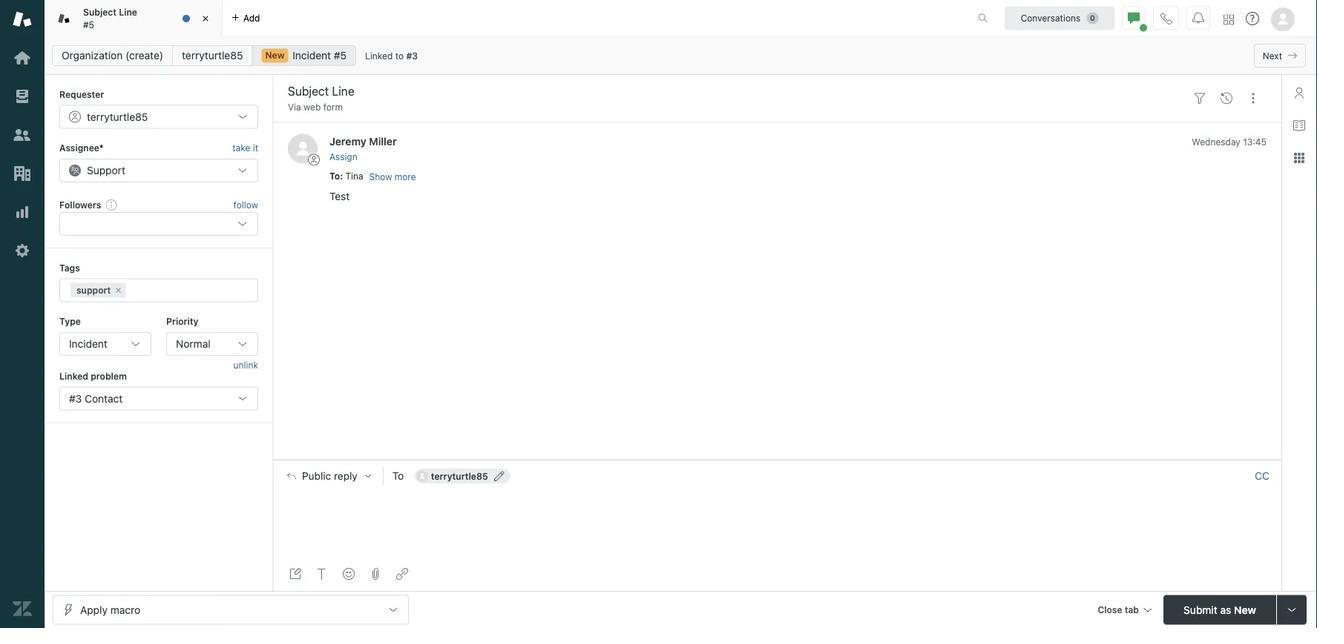 Task type: locate. For each thing, give the bounding box(es) containing it.
1 vertical spatial #3
[[69, 392, 82, 405]]

#5 left linked to #3
[[334, 49, 347, 62]]

terryturtle85 down close icon
[[182, 49, 243, 62]]

linked up #3 contact
[[59, 371, 88, 381]]

new
[[265, 50, 285, 60], [1234, 604, 1256, 616]]

0 horizontal spatial new
[[265, 50, 285, 60]]

#5 inside subject line #5
[[83, 19, 94, 30]]

public
[[302, 470, 331, 482]]

terryturtle85
[[182, 49, 243, 62], [87, 110, 148, 123], [431, 471, 488, 481]]

1 vertical spatial linked
[[59, 371, 88, 381]]

apply macro
[[80, 604, 140, 616]]

as
[[1220, 604, 1231, 616]]

linked to #3
[[365, 51, 418, 61]]

0 vertical spatial to
[[329, 171, 340, 182]]

insert emojis image
[[343, 568, 355, 580]]

show
[[369, 172, 392, 182]]

filter image
[[1194, 93, 1206, 104]]

1 vertical spatial terryturtle85
[[87, 110, 148, 123]]

cc button
[[1255, 470, 1270, 483]]

1 vertical spatial new
[[1234, 604, 1256, 616]]

0 vertical spatial new
[[265, 50, 285, 60]]

0 vertical spatial #5
[[83, 19, 94, 30]]

info on adding followers image
[[106, 199, 117, 211]]

test
[[329, 190, 350, 202]]

1 vertical spatial incident
[[69, 338, 107, 350]]

format text image
[[316, 568, 328, 580]]

13:45
[[1243, 136, 1267, 147]]

events image
[[1221, 93, 1233, 104]]

close
[[1098, 605, 1122, 616]]

0 vertical spatial incident
[[293, 49, 331, 62]]

assign button
[[329, 150, 357, 164]]

0 horizontal spatial #5
[[83, 19, 94, 30]]

#5 inside 'secondary' element
[[334, 49, 347, 62]]

wednesday 13:45
[[1192, 136, 1267, 147]]

add button
[[223, 0, 269, 36]]

contact
[[85, 392, 123, 405]]

notifications image
[[1192, 12, 1204, 24]]

#5
[[83, 19, 94, 30], [334, 49, 347, 62]]

jeremy
[[329, 135, 366, 147]]

secondary element
[[45, 41, 1317, 70]]

submit as new
[[1184, 604, 1256, 616]]

it
[[253, 143, 258, 153]]

#5 down subject
[[83, 19, 94, 30]]

#3 inside 'secondary' element
[[406, 51, 418, 61]]

#3
[[406, 51, 418, 61], [69, 392, 82, 405]]

2 vertical spatial terryturtle85
[[431, 471, 488, 481]]

incident
[[293, 49, 331, 62], [69, 338, 107, 350]]

to : tina show more
[[329, 171, 416, 182]]

terryturtle85@gmail.com image
[[416, 470, 428, 482]]

remove image
[[114, 286, 123, 295]]

1 vertical spatial #5
[[334, 49, 347, 62]]

organization
[[62, 49, 123, 62]]

terryturtle85 down requester
[[87, 110, 148, 123]]

reporting image
[[13, 203, 32, 222]]

new inside 'secondary' element
[[265, 50, 285, 60]]

Subject field
[[285, 82, 1184, 100]]

next button
[[1254, 44, 1306, 68]]

1 horizontal spatial to
[[392, 470, 404, 482]]

macro
[[110, 604, 140, 616]]

jeremy miller link
[[329, 135, 397, 147]]

0 horizontal spatial incident
[[69, 338, 107, 350]]

0 vertical spatial terryturtle85
[[182, 49, 243, 62]]

follow button
[[233, 198, 258, 211]]

0 horizontal spatial linked
[[59, 371, 88, 381]]

0 vertical spatial #3
[[406, 51, 418, 61]]

0 horizontal spatial terryturtle85
[[87, 110, 148, 123]]

terryturtle85 for requester
[[87, 110, 148, 123]]

add
[[243, 13, 260, 23]]

1 vertical spatial to
[[392, 470, 404, 482]]

1 horizontal spatial terryturtle85
[[182, 49, 243, 62]]

1 horizontal spatial incident
[[293, 49, 331, 62]]

conversations button
[[1005, 6, 1115, 30]]

0 vertical spatial linked
[[365, 51, 393, 61]]

to left terryturtle85@gmail.com image
[[392, 470, 404, 482]]

incident inside popup button
[[69, 338, 107, 350]]

add link (cmd k) image
[[396, 568, 408, 580]]

tags
[[59, 263, 80, 273]]

web
[[304, 102, 321, 112]]

to left tina at the left top
[[329, 171, 340, 182]]

get started image
[[13, 48, 32, 68]]

incident #5
[[293, 49, 347, 62]]

terryturtle85 inside requester element
[[87, 110, 148, 123]]

terryturtle85 link
[[172, 45, 253, 66]]

take
[[232, 143, 250, 153]]

public reply
[[302, 470, 357, 482]]

get help image
[[1246, 12, 1259, 25]]

1 horizontal spatial #3
[[406, 51, 418, 61]]

new right as
[[1234, 604, 1256, 616]]

0 horizontal spatial to
[[329, 171, 340, 182]]

incident up web
[[293, 49, 331, 62]]

to inside to : tina show more
[[329, 171, 340, 182]]

#3 left contact
[[69, 392, 82, 405]]

admin image
[[13, 241, 32, 260]]

linked
[[365, 51, 393, 61], [59, 371, 88, 381]]

zendesk image
[[13, 600, 32, 619]]

tab
[[45, 0, 223, 37]]

close image
[[198, 11, 213, 26]]

requester
[[59, 89, 104, 99]]

to
[[395, 51, 404, 61]]

apps image
[[1293, 152, 1305, 164]]

linked problem element
[[59, 387, 258, 411]]

submit
[[1184, 604, 1217, 616]]

incident inside 'secondary' element
[[293, 49, 331, 62]]

to
[[329, 171, 340, 182], [392, 470, 404, 482]]

0 horizontal spatial #3
[[69, 392, 82, 405]]

jeremy miller assign
[[329, 135, 397, 162]]

1 horizontal spatial linked
[[365, 51, 393, 61]]

knowledge image
[[1293, 119, 1305, 131]]

incident down type
[[69, 338, 107, 350]]

tab containing subject line
[[45, 0, 223, 37]]

new left incident #5
[[265, 50, 285, 60]]

linked left to
[[365, 51, 393, 61]]

linked problem
[[59, 371, 127, 381]]

linked inside 'secondary' element
[[365, 51, 393, 61]]

1 horizontal spatial new
[[1234, 604, 1256, 616]]

take it
[[232, 143, 258, 153]]

#3 right to
[[406, 51, 418, 61]]

1 horizontal spatial #5
[[334, 49, 347, 62]]

terryturtle85 right terryturtle85@gmail.com image
[[431, 471, 488, 481]]

2 horizontal spatial terryturtle85
[[431, 471, 488, 481]]

assignee*
[[59, 143, 104, 153]]

#3 inside linked problem element
[[69, 392, 82, 405]]

cc
[[1255, 470, 1270, 482]]

views image
[[13, 87, 32, 106]]

linked for linked to #3
[[365, 51, 393, 61]]

via
[[288, 102, 301, 112]]



Task type: describe. For each thing, give the bounding box(es) containing it.
assignee* element
[[59, 159, 258, 182]]

zendesk support image
[[13, 10, 32, 29]]

tina
[[345, 171, 363, 182]]

main element
[[0, 0, 45, 629]]

button displays agent's chat status as online. image
[[1128, 12, 1140, 24]]

organization (create) button
[[52, 45, 173, 66]]

via web form
[[288, 102, 343, 112]]

public reply button
[[274, 461, 383, 492]]

(create)
[[125, 49, 163, 62]]

subject
[[83, 7, 117, 18]]

to for to : tina show more
[[329, 171, 340, 182]]

organization (create)
[[62, 49, 163, 62]]

incident button
[[59, 332, 151, 356]]

close tab button
[[1091, 595, 1158, 627]]

:
[[340, 171, 343, 182]]

linked for linked problem
[[59, 371, 88, 381]]

customers image
[[13, 125, 32, 145]]

type
[[59, 317, 81, 327]]

reply
[[334, 470, 357, 482]]

followers
[[59, 199, 101, 210]]

support
[[76, 285, 111, 296]]

apply
[[80, 604, 108, 616]]

#3 contact
[[69, 392, 123, 405]]

terryturtle85 inside 'secondary' element
[[182, 49, 243, 62]]

normal button
[[166, 332, 258, 356]]

subject line #5
[[83, 7, 137, 30]]

tabs tab list
[[45, 0, 962, 37]]

organizations image
[[13, 164, 32, 183]]

hide composer image
[[771, 454, 783, 466]]

Wednesday 13:45 text field
[[1192, 136, 1267, 147]]

incident for incident #5
[[293, 49, 331, 62]]

edit user image
[[494, 471, 504, 481]]

show more button
[[369, 170, 416, 184]]

to for to
[[392, 470, 404, 482]]

ticket actions image
[[1247, 93, 1259, 104]]

wednesday
[[1192, 136, 1241, 147]]

displays possible ticket submission types image
[[1286, 604, 1298, 616]]

unlink button
[[233, 359, 258, 372]]

customer context image
[[1293, 87, 1305, 99]]

add attachment image
[[370, 568, 381, 580]]

normal
[[176, 338, 210, 350]]

miller
[[369, 135, 397, 147]]

more
[[395, 172, 416, 182]]

priority
[[166, 317, 198, 327]]

requester element
[[59, 105, 258, 129]]

follow
[[233, 200, 258, 210]]

next
[[1263, 50, 1282, 61]]

draft mode image
[[289, 568, 301, 580]]

incident for incident
[[69, 338, 107, 350]]

unlink
[[233, 360, 258, 371]]

tab
[[1125, 605, 1139, 616]]

zendesk products image
[[1224, 14, 1234, 25]]

avatar image
[[288, 134, 318, 164]]

take it button
[[232, 141, 258, 156]]

followers element
[[59, 212, 258, 236]]

assign
[[329, 152, 357, 162]]

terryturtle85 for to
[[431, 471, 488, 481]]

line
[[119, 7, 137, 18]]

close tab
[[1098, 605, 1139, 616]]

problem
[[91, 371, 127, 381]]

conversations
[[1021, 13, 1081, 23]]

form
[[323, 102, 343, 112]]

support
[[87, 164, 125, 176]]



Task type: vqa. For each thing, say whether or not it's contained in the screenshot.
Price: for Enable
no



